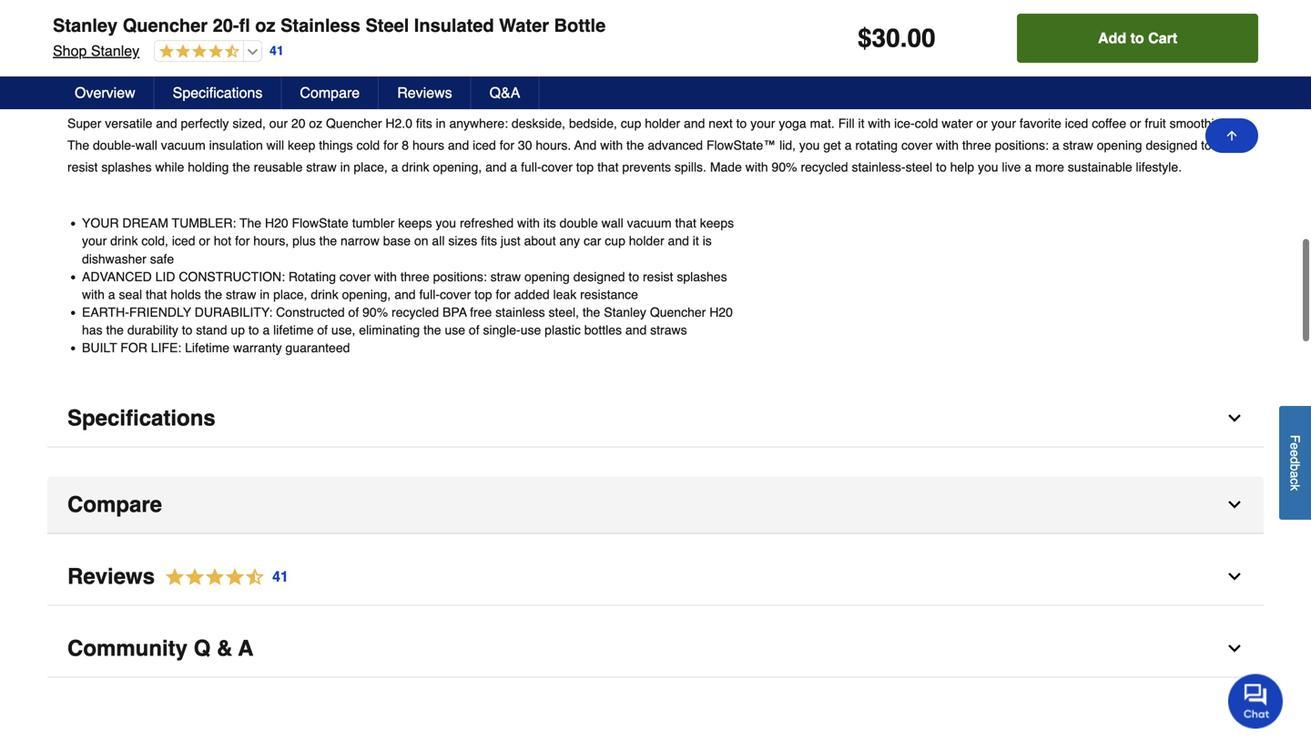 Task type: locate. For each thing, give the bounding box(es) containing it.
to right add
[[1131, 30, 1144, 46]]

1 horizontal spatial h20
[[710, 305, 733, 320]]

positions: inside super versatile and perfectly sized, our 20 oz quencher h2.0 fits in anywhere: deskside, bedside, cup holder and next to your yoga mat. fill it with ice-cold water or your favorite iced coffee or fruit smoothie. the double-wall vacuum insulation will keep things cold for 8 hours and iced for 30 hours. and with the advanced flowstate™ lid, you get a rotating cover with three positions: a straw opening designed to resist splashes while holding the reusable straw in place, a drink opening, and a full-cover top that prevents spills. made with 90% recycled stainless-steel to help you live a more sustainable lifestyle.
[[995, 138, 1049, 153]]

h20 down is
[[710, 305, 733, 320]]

about
[[524, 234, 556, 248]]

stanley inside 'your dream tumbler: the h20 flowstate tumbler keeps you refreshed with its double wall vacuum that keeps your drink cold, iced or hot for hours, plus the narrow base on all sizes fits just about any car cup holder and it is dishwasher safe advanced lid construction: rotating cover with three positions: straw opening designed to resist splashes with a seal that holds the straw in place, drink opening, and full-cover top for added leak resistance earth-friendly durability: constructed of 90% recycled bpa free stainless steel, the stanley quencher h20 has the durability to stand up to a lifetime of use, eliminating the use of single-use plastic bottles and straws built for life: lifetime warranty guaranteed'
[[604, 305, 647, 320]]

its
[[544, 216, 556, 230]]

you right lid,
[[800, 138, 820, 153]]

you up all
[[436, 216, 456, 230]]

next
[[709, 116, 733, 131]]

0 vertical spatial that
[[598, 160, 619, 174]]

4.5 stars image up &
[[155, 565, 289, 590]]

iced down anywhere:
[[473, 138, 496, 153]]

e up b
[[1288, 450, 1303, 457]]

0 horizontal spatial designed
[[573, 269, 625, 284]]

2 horizontal spatial drink
[[402, 160, 430, 174]]

0 horizontal spatial positions:
[[433, 269, 487, 284]]

overview button
[[47, 37, 1264, 94], [56, 77, 155, 109]]

stanley down resistance
[[604, 305, 647, 320]]

0 vertical spatial wall
[[135, 138, 157, 153]]

hours.
[[536, 138, 571, 153]]

b
[[1288, 464, 1303, 471]]

0 horizontal spatial in
[[260, 287, 270, 302]]

single-
[[483, 323, 521, 338]]

3 chevron down image from the top
[[1226, 640, 1244, 658]]

fits
[[416, 116, 432, 131], [481, 234, 497, 248]]

recycled inside super versatile and perfectly sized, our 20 oz quencher h2.0 fits in anywhere: deskside, bedside, cup holder and next to your yoga mat. fill it with ice-cold water or your favorite iced coffee or fruit smoothie. the double-wall vacuum insulation will keep things cold for 8 hours and iced for 30 hours. and with the advanced flowstate™ lid, you get a rotating cover with three positions: a straw opening designed to resist splashes while holding the reusable straw in place, a drink opening, and a full-cover top that prevents spills. made with 90% recycled stainless-steel to help you live a more sustainable lifestyle.
[[801, 160, 848, 174]]

0 vertical spatial reviews
[[397, 84, 452, 101]]

hot
[[214, 234, 231, 248]]

sizes
[[448, 234, 477, 248]]

overview for overview button under advertisement region
[[67, 52, 165, 77]]

keeps up on
[[398, 216, 432, 230]]

specifications button down straws
[[47, 390, 1264, 447]]

2 horizontal spatial quencher
[[650, 305, 706, 320]]

0 horizontal spatial full-
[[419, 287, 440, 302]]

41 inside 4.5 stars image
[[272, 568, 289, 585]]

recycled inside 'your dream tumbler: the h20 flowstate tumbler keeps you refreshed with its double wall vacuum that keeps your drink cold, iced or hot for hours, plus the narrow base on all sizes fits just about any car cup holder and it is dishwasher safe advanced lid construction: rotating cover with three positions: straw opening designed to resist splashes with a seal that holds the straw in place, drink opening, and full-cover top for added leak resistance earth-friendly durability: constructed of 90% recycled bpa free stainless steel, the stanley quencher h20 has the durability to stand up to a lifetime of use, eliminating the use of single-use plastic bottles and straws built for life: lifetime warranty guaranteed'
[[392, 305, 439, 320]]

place, up constructed
[[273, 287, 307, 302]]

full-
[[521, 160, 542, 174], [419, 287, 440, 302]]

our
[[269, 116, 288, 131]]

earth-
[[82, 305, 129, 320]]

oz right 20
[[309, 116, 323, 131]]

vacuum inside super versatile and perfectly sized, our 20 oz quencher h2.0 fits in anywhere: deskside, bedside, cup holder and next to your yoga mat. fill it with ice-cold water or your favorite iced coffee or fruit smoothie. the double-wall vacuum insulation will keep things cold for 8 hours and iced for 30 hours. and with the advanced flowstate™ lid, you get a rotating cover with three positions: a straw opening designed to resist splashes while holding the reusable straw in place, a drink opening, and a full-cover top that prevents spills. made with 90% recycled stainless-steel to help you live a more sustainable lifestyle.
[[161, 138, 206, 153]]

your
[[751, 116, 775, 131], [992, 116, 1016, 131], [82, 234, 107, 248]]

has
[[82, 323, 103, 338]]

it
[[858, 116, 865, 131], [693, 234, 699, 248]]

0 horizontal spatial 90%
[[363, 305, 388, 320]]

1 vertical spatial 30
[[518, 138, 532, 153]]

0 vertical spatial positions:
[[995, 138, 1049, 153]]

1 horizontal spatial compare
[[300, 84, 360, 101]]

1 horizontal spatial opening
[[1097, 138, 1143, 153]]

overview
[[67, 52, 165, 77], [75, 84, 135, 101]]

1 vertical spatial vacuum
[[627, 216, 672, 230]]

1 horizontal spatial resist
[[643, 269, 673, 284]]

that left prevents
[[598, 160, 619, 174]]

chevron up image
[[1226, 56, 1244, 74]]

wall inside super versatile and perfectly sized, our 20 oz quencher h2.0 fits in anywhere: deskside, bedside, cup holder and next to your yoga mat. fill it with ice-cold water or your favorite iced coffee or fruit smoothie. the double-wall vacuum insulation will keep things cold for 8 hours and iced for 30 hours. and with the advanced flowstate™ lid, you get a rotating cover with three positions: a straw opening designed to resist splashes while holding the reusable straw in place, a drink opening, and a full-cover top that prevents spills. made with 90% recycled stainless-steel to help you live a more sustainable lifestyle.
[[135, 138, 157, 153]]

for down anywhere:
[[500, 138, 515, 153]]

0 horizontal spatial resist
[[67, 160, 98, 174]]

2 vertical spatial quencher
[[650, 305, 706, 320]]

1 vertical spatial 41
[[272, 568, 289, 585]]

0 horizontal spatial you
[[436, 216, 456, 230]]

arrow up image
[[1225, 128, 1239, 143]]

h2.0
[[386, 116, 413, 131]]

1 vertical spatial specifications button
[[47, 390, 1264, 447]]

top inside super versatile and perfectly sized, our 20 oz quencher h2.0 fits in anywhere: deskside, bedside, cup holder and next to your yoga mat. fill it with ice-cold water or your favorite iced coffee or fruit smoothie. the double-wall vacuum insulation will keep things cold for 8 hours and iced for 30 hours. and with the advanced flowstate™ lid, you get a rotating cover with three positions: a straw opening designed to resist splashes while holding the reusable straw in place, a drink opening, and a full-cover top that prevents spills. made with 90% recycled stainless-steel to help you live a more sustainable lifestyle.
[[576, 160, 594, 174]]

holder right car
[[629, 234, 665, 248]]

holder inside 'your dream tumbler: the h20 flowstate tumbler keeps you refreshed with its double wall vacuum that keeps your drink cold, iced or hot for hours, plus the narrow base on all sizes fits just about any car cup holder and it is dishwasher safe advanced lid construction: rotating cover with three positions: straw opening designed to resist splashes with a seal that holds the straw in place, drink opening, and full-cover top for added leak resistance earth-friendly durability: constructed of 90% recycled bpa free stainless steel, the stanley quencher h20 has the durability to stand up to a lifetime of use, eliminating the use of single-use plastic bottles and straws built for life: lifetime warranty guaranteed'
[[629, 234, 665, 248]]

added
[[514, 287, 550, 302]]

1 vertical spatial in
[[340, 160, 350, 174]]

0 horizontal spatial splashes
[[101, 160, 152, 174]]

cold
[[915, 116, 938, 131], [357, 138, 380, 153]]

4.5 stars image containing 41
[[155, 565, 289, 590]]

with
[[868, 116, 891, 131], [600, 138, 623, 153], [936, 138, 959, 153], [746, 160, 768, 174], [517, 216, 540, 230], [374, 269, 397, 284], [82, 287, 105, 302]]

quencher up things
[[326, 116, 382, 131]]

specifications down for
[[67, 406, 216, 431]]

in up durability:
[[260, 287, 270, 302]]

2 chevron down image from the top
[[1226, 568, 1244, 586]]

with down flowstate™
[[746, 160, 768, 174]]

0 vertical spatial vacuum
[[161, 138, 206, 153]]

or right water
[[977, 116, 988, 131]]

1 vertical spatial opening,
[[342, 287, 391, 302]]

life:
[[151, 341, 181, 355]]

1 vertical spatial top
[[475, 287, 492, 302]]

0 horizontal spatial h20
[[265, 216, 288, 230]]

iced
[[1065, 116, 1089, 131], [473, 138, 496, 153], [172, 234, 195, 248]]

cold right things
[[357, 138, 380, 153]]

vacuum down prevents
[[627, 216, 672, 230]]

three
[[963, 138, 992, 153], [401, 269, 430, 284]]

stanley
[[53, 15, 118, 36], [91, 42, 140, 59], [604, 305, 647, 320]]

specifications
[[173, 84, 263, 101], [67, 406, 216, 431]]

of up use,
[[348, 305, 359, 320]]

1 chevron down image from the top
[[1226, 409, 1244, 427]]

.
[[900, 24, 908, 53]]

1 horizontal spatial cold
[[915, 116, 938, 131]]

2 horizontal spatial you
[[978, 160, 999, 174]]

and
[[156, 116, 177, 131], [684, 116, 705, 131], [448, 138, 469, 153], [486, 160, 507, 174], [668, 234, 689, 248], [395, 287, 416, 302], [626, 323, 647, 338]]

4.5 stars image down 20-
[[155, 44, 240, 61]]

add
[[1098, 30, 1127, 46]]

0 vertical spatial 30
[[872, 24, 900, 53]]

the
[[627, 138, 644, 153], [233, 160, 250, 174], [319, 234, 337, 248], [205, 287, 222, 302], [583, 305, 600, 320], [106, 323, 124, 338], [424, 323, 441, 338]]

splashes down is
[[677, 269, 727, 284]]

0 vertical spatial fits
[[416, 116, 432, 131]]

c
[[1288, 478, 1303, 485]]

cup
[[621, 116, 641, 131], [605, 234, 626, 248]]

lid,
[[780, 138, 796, 153]]

0 horizontal spatial recycled
[[392, 305, 439, 320]]

a inside button
[[1288, 471, 1303, 478]]

1 horizontal spatial it
[[858, 116, 865, 131]]

2 4.5 stars image from the top
[[155, 565, 289, 590]]

90% inside super versatile and perfectly sized, our 20 oz quencher h2.0 fits in anywhere: deskside, bedside, cup holder and next to your yoga mat. fill it with ice-cold water or your favorite iced coffee or fruit smoothie. the double-wall vacuum insulation will keep things cold for 8 hours and iced for 30 hours. and with the advanced flowstate™ lid, you get a rotating cover with three positions: a straw opening designed to resist splashes while holding the reusable straw in place, a drink opening, and a full-cover top that prevents spills. made with 90% recycled stainless-steel to help you live a more sustainable lifestyle.
[[772, 160, 797, 174]]

1 horizontal spatial oz
[[309, 116, 323, 131]]

0 horizontal spatial drink
[[110, 234, 138, 248]]

community
[[67, 636, 188, 661]]

spills.
[[675, 160, 707, 174]]

prevents
[[622, 160, 671, 174]]

reviews
[[397, 84, 452, 101], [67, 564, 155, 589]]

1 horizontal spatial top
[[576, 160, 594, 174]]

all
[[432, 234, 445, 248]]

splashes down double-
[[101, 160, 152, 174]]

0 vertical spatial three
[[963, 138, 992, 153]]

community q & a button
[[47, 620, 1264, 678]]

1 horizontal spatial that
[[598, 160, 619, 174]]

to right "next"
[[736, 116, 747, 131]]

iced left the coffee
[[1065, 116, 1089, 131]]

0 vertical spatial in
[[436, 116, 446, 131]]

place, inside super versatile and perfectly sized, our 20 oz quencher h2.0 fits in anywhere: deskside, bedside, cup holder and next to your yoga mat. fill it with ice-cold water or your favorite iced coffee or fruit smoothie. the double-wall vacuum insulation will keep things cold for 8 hours and iced for 30 hours. and with the advanced flowstate™ lid, you get a rotating cover with three positions: a straw opening designed to resist splashes while holding the reusable straw in place, a drink opening, and a full-cover top that prevents spills. made with 90% recycled stainless-steel to help you live a more sustainable lifestyle.
[[354, 160, 388, 174]]

0 horizontal spatial 30
[[518, 138, 532, 153]]

positions: up 'live' at the top
[[995, 138, 1049, 153]]

2 vertical spatial that
[[146, 287, 167, 302]]

0 vertical spatial chevron down image
[[1226, 409, 1244, 427]]

your down "your"
[[82, 234, 107, 248]]

full- inside super versatile and perfectly sized, our 20 oz quencher h2.0 fits in anywhere: deskside, bedside, cup holder and next to your yoga mat. fill it with ice-cold water or your favorite iced coffee or fruit smoothie. the double-wall vacuum insulation will keep things cold for 8 hours and iced for 30 hours. and with the advanced flowstate™ lid, you get a rotating cover with three positions: a straw opening designed to resist splashes while holding the reusable straw in place, a drink opening, and a full-cover top that prevents spills. made with 90% recycled stainless-steel to help you live a more sustainable lifestyle.
[[521, 160, 542, 174]]

1 horizontal spatial quencher
[[326, 116, 382, 131]]

chevron down image up chat invite button image
[[1226, 640, 1244, 658]]

20-
[[213, 15, 239, 36]]

0 vertical spatial holder
[[645, 116, 680, 131]]

90% down lid,
[[772, 160, 797, 174]]

the down the super
[[67, 138, 89, 153]]

1 horizontal spatial keeps
[[700, 216, 734, 230]]

vacuum up 'while' in the left of the page
[[161, 138, 206, 153]]

1 vertical spatial oz
[[309, 116, 323, 131]]

splashes inside super versatile and perfectly sized, our 20 oz quencher h2.0 fits in anywhere: deskside, bedside, cup holder and next to your yoga mat. fill it with ice-cold water or your favorite iced coffee or fruit smoothie. the double-wall vacuum insulation will keep things cold for 8 hours and iced for 30 hours. and with the advanced flowstate™ lid, you get a rotating cover with three positions: a straw opening designed to resist splashes while holding the reusable straw in place, a drink opening, and a full-cover top that prevents spills. made with 90% recycled stainless-steel to help you live a more sustainable lifestyle.
[[101, 160, 152, 174]]

1 horizontal spatial full-
[[521, 160, 542, 174]]

90%
[[772, 160, 797, 174], [363, 305, 388, 320]]

refreshed
[[460, 216, 514, 230]]

or left "fruit"
[[1130, 116, 1142, 131]]

0 vertical spatial cup
[[621, 116, 641, 131]]

for
[[383, 138, 398, 153], [500, 138, 515, 153], [235, 234, 250, 248], [496, 287, 511, 302]]

the down insulation
[[233, 160, 250, 174]]

chevron down image
[[1226, 409, 1244, 427], [1226, 568, 1244, 586], [1226, 640, 1244, 658]]

just
[[501, 234, 521, 248]]

for right hot at the top
[[235, 234, 250, 248]]

1 horizontal spatial use
[[521, 323, 541, 338]]

anywhere:
[[449, 116, 508, 131]]

30 left 00
[[872, 24, 900, 53]]

0 horizontal spatial that
[[146, 287, 167, 302]]

opening, up use,
[[342, 287, 391, 302]]

designed
[[1146, 138, 1198, 153], [573, 269, 625, 284]]

and
[[574, 138, 597, 153]]

recycled up eliminating
[[392, 305, 439, 320]]

to right up on the left of page
[[249, 323, 259, 338]]

it inside super versatile and perfectly sized, our 20 oz quencher h2.0 fits in anywhere: deskside, bedside, cup holder and next to your yoga mat. fill it with ice-cold water or your favorite iced coffee or fruit smoothie. the double-wall vacuum insulation will keep things cold for 8 hours and iced for 30 hours. and with the advanced flowstate™ lid, you get a rotating cover with three positions: a straw opening designed to resist splashes while holding the reusable straw in place, a drink opening, and a full-cover top that prevents spills. made with 90% recycled stainless-steel to help you live a more sustainable lifestyle.
[[858, 116, 865, 131]]

cup right bedside,
[[621, 116, 641, 131]]

compare
[[300, 84, 360, 101], [67, 492, 162, 517]]

2 vertical spatial in
[[260, 287, 270, 302]]

straw up sustainable
[[1063, 138, 1094, 153]]

resist
[[67, 160, 98, 174], [643, 269, 673, 284]]

0 vertical spatial top
[[576, 160, 594, 174]]

wall
[[135, 138, 157, 153], [602, 216, 624, 230]]

0 vertical spatial full-
[[521, 160, 542, 174]]

overview button down advertisement region
[[47, 37, 1264, 94]]

chevron down image inside community q & a 'button'
[[1226, 640, 1244, 658]]

splashes inside 'your dream tumbler: the h20 flowstate tumbler keeps you refreshed with its double wall vacuum that keeps your drink cold, iced or hot for hours, plus the narrow base on all sizes fits just about any car cup holder and it is dishwasher safe advanced lid construction: rotating cover with three positions: straw opening designed to resist splashes with a seal that holds the straw in place, drink opening, and full-cover top for added leak resistance earth-friendly durability: constructed of 90% recycled bpa free stainless steel, the stanley quencher h20 has the durability to stand up to a lifetime of use, eliminating the use of single-use plastic bottles and straws built for life: lifetime warranty guaranteed'
[[677, 269, 727, 284]]

that down spills.
[[675, 216, 697, 230]]

oz right the "fl"
[[255, 15, 276, 36]]

to up resistance
[[629, 269, 639, 284]]

that up friendly
[[146, 287, 167, 302]]

0 vertical spatial place,
[[354, 160, 388, 174]]

use
[[445, 323, 465, 338], [521, 323, 541, 338]]

fits inside 'your dream tumbler: the h20 flowstate tumbler keeps you refreshed with its double wall vacuum that keeps your drink cold, iced or hot for hours, plus the narrow base on all sizes fits just about any car cup holder and it is dishwasher safe advanced lid construction: rotating cover with three positions: straw opening designed to resist splashes with a seal that holds the straw in place, drink opening, and full-cover top for added leak resistance earth-friendly durability: constructed of 90% recycled bpa free stainless steel, the stanley quencher h20 has the durability to stand up to a lifetime of use, eliminating the use of single-use plastic bottles and straws built for life: lifetime warranty guaranteed'
[[481, 234, 497, 248]]

with up the earth-
[[82, 287, 105, 302]]

opening inside 'your dream tumbler: the h20 flowstate tumbler keeps you refreshed with its double wall vacuum that keeps your drink cold, iced or hot for hours, plus the narrow base on all sizes fits just about any car cup holder and it is dishwasher safe advanced lid construction: rotating cover with three positions: straw opening designed to resist splashes with a seal that holds the straw in place, drink opening, and full-cover top for added leak resistance earth-friendly durability: constructed of 90% recycled bpa free stainless steel, the stanley quencher h20 has the durability to stand up to a lifetime of use, eliminating the use of single-use plastic bottles and straws built for life: lifetime warranty guaranteed'
[[525, 269, 570, 284]]

is
[[703, 234, 712, 248]]

opening, down hours
[[433, 160, 482, 174]]

leak
[[553, 287, 577, 302]]

iced inside 'your dream tumbler: the h20 flowstate tumbler keeps you refreshed with its double wall vacuum that keeps your drink cold, iced or hot for hours, plus the narrow base on all sizes fits just about any car cup holder and it is dishwasher safe advanced lid construction: rotating cover with three positions: straw opening designed to resist splashes with a seal that holds the straw in place, drink opening, and full-cover top for added leak resistance earth-friendly durability: constructed of 90% recycled bpa free stainless steel, the stanley quencher h20 has the durability to stand up to a lifetime of use, eliminating the use of single-use plastic bottles and straws built for life: lifetime warranty guaranteed'
[[172, 234, 195, 248]]

three down on
[[401, 269, 430, 284]]

your left yoga on the top of page
[[751, 116, 775, 131]]

the inside super versatile and perfectly sized, our 20 oz quencher h2.0 fits in anywhere: deskside, bedside, cup holder and next to your yoga mat. fill it with ice-cold water or your favorite iced coffee or fruit smoothie. the double-wall vacuum insulation will keep things cold for 8 hours and iced for 30 hours. and with the advanced flowstate™ lid, you get a rotating cover with three positions: a straw opening designed to resist splashes while holding the reusable straw in place, a drink opening, and a full-cover top that prevents spills. made with 90% recycled stainless-steel to help you live a more sustainable lifestyle.
[[67, 138, 89, 153]]

a up k
[[1288, 471, 1303, 478]]

1 vertical spatial it
[[693, 234, 699, 248]]

a
[[845, 138, 852, 153], [1053, 138, 1060, 153], [391, 160, 398, 174], [510, 160, 517, 174], [1025, 160, 1032, 174], [108, 287, 115, 302], [263, 323, 270, 338], [1288, 471, 1303, 478]]

fits up hours
[[416, 116, 432, 131]]

1 use from the left
[[445, 323, 465, 338]]

1 vertical spatial designed
[[573, 269, 625, 284]]

more
[[1035, 160, 1065, 174]]

quencher left 20-
[[123, 15, 208, 36]]

of down free
[[469, 323, 480, 338]]

it left is
[[693, 234, 699, 248]]

4.5 stars image
[[155, 44, 240, 61], [155, 565, 289, 590]]

designed inside 'your dream tumbler: the h20 flowstate tumbler keeps you refreshed with its double wall vacuum that keeps your drink cold, iced or hot for hours, plus the narrow base on all sizes fits just about any car cup holder and it is dishwasher safe advanced lid construction: rotating cover with three positions: straw opening designed to resist splashes with a seal that holds the straw in place, drink opening, and full-cover top for added leak resistance earth-friendly durability: constructed of 90% recycled bpa free stainless steel, the stanley quencher h20 has the durability to stand up to a lifetime of use, eliminating the use of single-use plastic bottles and straws built for life: lifetime warranty guaranteed'
[[573, 269, 625, 284]]

opening, inside super versatile and perfectly sized, our 20 oz quencher h2.0 fits in anywhere: deskside, bedside, cup holder and next to your yoga mat. fill it with ice-cold water or your favorite iced coffee or fruit smoothie. the double-wall vacuum insulation will keep things cold for 8 hours and iced for 30 hours. and with the advanced flowstate™ lid, you get a rotating cover with three positions: a straw opening designed to resist splashes while holding the reusable straw in place, a drink opening, and a full-cover top that prevents spills. made with 90% recycled stainless-steel to help you live a more sustainable lifestyle.
[[433, 160, 482, 174]]

three inside super versatile and perfectly sized, our 20 oz quencher h2.0 fits in anywhere: deskside, bedside, cup holder and next to your yoga mat. fill it with ice-cold water or your favorite iced coffee or fruit smoothie. the double-wall vacuum insulation will keep things cold for 8 hours and iced for 30 hours. and with the advanced flowstate™ lid, you get a rotating cover with three positions: a straw opening designed to resist splashes while holding the reusable straw in place, a drink opening, and a full-cover top that prevents spills. made with 90% recycled stainless-steel to help you live a more sustainable lifestyle.
[[963, 138, 992, 153]]

that inside super versatile and perfectly sized, our 20 oz quencher h2.0 fits in anywhere: deskside, bedside, cup holder and next to your yoga mat. fill it with ice-cold water or your favorite iced coffee or fruit smoothie. the double-wall vacuum insulation will keep things cold for 8 hours and iced for 30 hours. and with the advanced flowstate™ lid, you get a rotating cover with three positions: a straw opening designed to resist splashes while holding the reusable straw in place, a drink opening, and a full-cover top that prevents spills. made with 90% recycled stainless-steel to help you live a more sustainable lifestyle.
[[598, 160, 619, 174]]

1 vertical spatial opening
[[525, 269, 570, 284]]

it inside 'your dream tumbler: the h20 flowstate tumbler keeps you refreshed with its double wall vacuum that keeps your drink cold, iced or hot for hours, plus the narrow base on all sizes fits just about any car cup holder and it is dishwasher safe advanced lid construction: rotating cover with three positions: straw opening designed to resist splashes with a seal that holds the straw in place, drink opening, and full-cover top for added leak resistance earth-friendly durability: constructed of 90% recycled bpa free stainless steel, the stanley quencher h20 has the durability to stand up to a lifetime of use, eliminating the use of single-use plastic bottles and straws built for life: lifetime warranty guaranteed'
[[693, 234, 699, 248]]

straw down things
[[306, 160, 337, 174]]

specifications up perfectly
[[173, 84, 263, 101]]

positions:
[[995, 138, 1049, 153], [433, 269, 487, 284]]

with down water
[[936, 138, 959, 153]]

30 down deskside,
[[518, 138, 532, 153]]

0 horizontal spatial place,
[[273, 287, 307, 302]]

1 horizontal spatial recycled
[[801, 160, 848, 174]]

0 vertical spatial the
[[67, 138, 89, 153]]

full- down hours.
[[521, 160, 542, 174]]

1 horizontal spatial designed
[[1146, 138, 1198, 153]]

1 vertical spatial iced
[[473, 138, 496, 153]]

1 vertical spatial cold
[[357, 138, 380, 153]]

to left help
[[936, 160, 947, 174]]

holder up advanced
[[645, 116, 680, 131]]

1 vertical spatial positions:
[[433, 269, 487, 284]]

quencher
[[123, 15, 208, 36], [326, 116, 382, 131], [650, 305, 706, 320]]

0 horizontal spatial opening,
[[342, 287, 391, 302]]

chat invite button image
[[1229, 673, 1284, 729]]

you
[[800, 138, 820, 153], [978, 160, 999, 174], [436, 216, 456, 230]]

1 horizontal spatial fits
[[481, 234, 497, 248]]

full- up eliminating
[[419, 287, 440, 302]]

1 horizontal spatial place,
[[354, 160, 388, 174]]

opening
[[1097, 138, 1143, 153], [525, 269, 570, 284]]

resist up straws
[[643, 269, 673, 284]]

super versatile and perfectly sized, our 20 oz quencher h2.0 fits in anywhere: deskside, bedside, cup holder and next to your yoga mat. fill it with ice-cold water or your favorite iced coffee or fruit smoothie. the double-wall vacuum insulation will keep things cold for 8 hours and iced for 30 hours. and with the advanced flowstate™ lid, you get a rotating cover with three positions: a straw opening designed to resist splashes while holding the reusable straw in place, a drink opening, and a full-cover top that prevents spills. made with 90% recycled stainless-steel to help you live a more sustainable lifestyle.
[[67, 116, 1225, 174]]

super
[[67, 116, 101, 131]]

0 vertical spatial resist
[[67, 160, 98, 174]]

0 horizontal spatial opening
[[525, 269, 570, 284]]

1 vertical spatial compare button
[[47, 477, 1264, 534]]

designed up lifestyle.
[[1146, 138, 1198, 153]]

use down stainless at the left
[[521, 323, 541, 338]]

2 vertical spatial stanley
[[604, 305, 647, 320]]

drink down "rotating" on the top left of page
[[311, 287, 339, 302]]

advertisement region
[[47, 0, 1264, 30]]

that
[[598, 160, 619, 174], [675, 216, 697, 230], [146, 287, 167, 302]]

h20 up hours,
[[265, 216, 288, 230]]

2 keeps from the left
[[700, 216, 734, 230]]

0 horizontal spatial it
[[693, 234, 699, 248]]

shop
[[53, 42, 87, 59]]

2 vertical spatial chevron down image
[[1226, 640, 1244, 658]]

cup inside super versatile and perfectly sized, our 20 oz quencher h2.0 fits in anywhere: deskside, bedside, cup holder and next to your yoga mat. fill it with ice-cold water or your favorite iced coffee or fruit smoothie. the double-wall vacuum insulation will keep things cold for 8 hours and iced for 30 hours. and with the advanced flowstate™ lid, you get a rotating cover with three positions: a straw opening designed to resist splashes while holding the reusable straw in place, a drink opening, and a full-cover top that prevents spills. made with 90% recycled stainless-steel to help you live a more sustainable lifestyle.
[[621, 116, 641, 131]]

with up rotating
[[868, 116, 891, 131]]

0 horizontal spatial the
[[67, 138, 89, 153]]

cover up bpa
[[440, 287, 471, 302]]

cover
[[902, 138, 933, 153], [542, 160, 573, 174], [340, 269, 371, 284], [440, 287, 471, 302]]

use down bpa
[[445, 323, 465, 338]]

tumbler
[[352, 216, 395, 230]]

water
[[942, 116, 973, 131]]

1 horizontal spatial reviews
[[397, 84, 452, 101]]

f e e d b a c k
[[1288, 435, 1303, 491]]

reviews up h2.0
[[397, 84, 452, 101]]

1 horizontal spatial drink
[[311, 287, 339, 302]]

wall down versatile
[[135, 138, 157, 153]]

1 vertical spatial resist
[[643, 269, 673, 284]]

top down and
[[576, 160, 594, 174]]

reviews up community
[[67, 564, 155, 589]]

0 horizontal spatial wall
[[135, 138, 157, 153]]

versatile
[[105, 116, 152, 131]]

1 vertical spatial recycled
[[392, 305, 439, 320]]

2 vertical spatial drink
[[311, 287, 339, 302]]

recycled
[[801, 160, 848, 174], [392, 305, 439, 320]]

1 vertical spatial cup
[[605, 234, 626, 248]]

dream
[[122, 216, 168, 230]]

0 horizontal spatial or
[[199, 234, 210, 248]]

reusable
[[254, 160, 303, 174]]

get
[[824, 138, 841, 153]]

keeps
[[398, 216, 432, 230], [700, 216, 734, 230]]

chevron down image inside specifications button
[[1226, 409, 1244, 427]]

90% inside 'your dream tumbler: the h20 flowstate tumbler keeps you refreshed with its double wall vacuum that keeps your drink cold, iced or hot for hours, plus the narrow base on all sizes fits just about any car cup holder and it is dishwasher safe advanced lid construction: rotating cover with three positions: straw opening designed to resist splashes with a seal that holds the straw in place, drink opening, and full-cover top for added leak resistance earth-friendly durability: constructed of 90% recycled bpa free stainless steel, the stanley quencher h20 has the durability to stand up to a lifetime of use, eliminating the use of single-use plastic bottles and straws built for life: lifetime warranty guaranteed'
[[363, 305, 388, 320]]

1 vertical spatial 90%
[[363, 305, 388, 320]]

0 vertical spatial oz
[[255, 15, 276, 36]]

2 vertical spatial you
[[436, 216, 456, 230]]

splashes
[[101, 160, 152, 174], [677, 269, 727, 284]]

a right 'live' at the top
[[1025, 160, 1032, 174]]

opening down the coffee
[[1097, 138, 1143, 153]]

recycled down get
[[801, 160, 848, 174]]

opening, inside 'your dream tumbler: the h20 flowstate tumbler keeps you refreshed with its double wall vacuum that keeps your drink cold, iced or hot for hours, plus the narrow base on all sizes fits just about any car cup holder and it is dishwasher safe advanced lid construction: rotating cover with three positions: straw opening designed to resist splashes with a seal that holds the straw in place, drink opening, and full-cover top for added leak resistance earth-friendly durability: constructed of 90% recycled bpa free stainless steel, the stanley quencher h20 has the durability to stand up to a lifetime of use, eliminating the use of single-use plastic bottles and straws built for life: lifetime warranty guaranteed'
[[342, 287, 391, 302]]

or
[[977, 116, 988, 131], [1130, 116, 1142, 131], [199, 234, 210, 248]]

0 horizontal spatial quencher
[[123, 15, 208, 36]]

the down the earth-
[[106, 323, 124, 338]]

it right fill
[[858, 116, 865, 131]]

fits down 'refreshed'
[[481, 234, 497, 248]]

a up more
[[1053, 138, 1060, 153]]

overview up the super
[[75, 84, 135, 101]]

iced down tumbler:
[[172, 234, 195, 248]]

0 horizontal spatial keeps
[[398, 216, 432, 230]]

1 horizontal spatial three
[[963, 138, 992, 153]]

yoga
[[779, 116, 807, 131]]

0 vertical spatial opening
[[1097, 138, 1143, 153]]

designed inside super versatile and perfectly sized, our 20 oz quencher h2.0 fits in anywhere: deskside, bedside, cup holder and next to your yoga mat. fill it with ice-cold water or your favorite iced coffee or fruit smoothie. the double-wall vacuum insulation will keep things cold for 8 hours and iced for 30 hours. and with the advanced flowstate™ lid, you get a rotating cover with three positions: a straw opening designed to resist splashes while holding the reusable straw in place, a drink opening, and a full-cover top that prevents spills. made with 90% recycled stainless-steel to help you live a more sustainable lifestyle.
[[1146, 138, 1198, 153]]

chevron down image for community q & a
[[1226, 640, 1244, 658]]

chevron down image left "f e e d b a c k" button
[[1226, 409, 1244, 427]]



Task type: describe. For each thing, give the bounding box(es) containing it.
insulated
[[414, 15, 494, 36]]

insulation
[[209, 138, 263, 153]]

a up warranty
[[263, 323, 270, 338]]

sized,
[[233, 116, 266, 131]]

on
[[414, 234, 429, 248]]

smoothie.
[[1170, 116, 1225, 131]]

with up about
[[517, 216, 540, 230]]

to left stand
[[182, 323, 193, 338]]

a
[[238, 636, 254, 661]]

ice-
[[894, 116, 915, 131]]

0 vertical spatial you
[[800, 138, 820, 153]]

hours,
[[253, 234, 289, 248]]

0 vertical spatial compare
[[300, 84, 360, 101]]

0 horizontal spatial cold
[[357, 138, 380, 153]]

perfectly
[[181, 116, 229, 131]]

fits inside super versatile and perfectly sized, our 20 oz quencher h2.0 fits in anywhere: deskside, bedside, cup holder and next to your yoga mat. fill it with ice-cold water or your favorite iced coffee or fruit smoothie. the double-wall vacuum insulation will keep things cold for 8 hours and iced for 30 hours. and with the advanced flowstate™ lid, you get a rotating cover with three positions: a straw opening designed to resist splashes while holding the reusable straw in place, a drink opening, and a full-cover top that prevents spills. made with 90% recycled stainless-steel to help you live a more sustainable lifestyle.
[[416, 116, 432, 131]]

1 vertical spatial specifications
[[67, 406, 216, 431]]

1 horizontal spatial or
[[977, 116, 988, 131]]

constructed
[[276, 305, 345, 320]]

use,
[[331, 323, 356, 338]]

drink inside super versatile and perfectly sized, our 20 oz quencher h2.0 fits in anywhere: deskside, bedside, cup holder and next to your yoga mat. fill it with ice-cold water or your favorite iced coffee or fruit smoothie. the double-wall vacuum insulation will keep things cold for 8 hours and iced for 30 hours. and with the advanced flowstate™ lid, you get a rotating cover with three positions: a straw opening designed to resist splashes while holding the reusable straw in place, a drink opening, and a full-cover top that prevents spills. made with 90% recycled stainless-steel to help you live a more sustainable lifestyle.
[[402, 160, 430, 174]]

cold,
[[141, 234, 168, 248]]

rotating
[[856, 138, 898, 153]]

k
[[1288, 485, 1303, 491]]

q
[[194, 636, 211, 661]]

straw up durability:
[[226, 287, 256, 302]]

rotating
[[289, 269, 336, 284]]

resist inside super versatile and perfectly sized, our 20 oz quencher h2.0 fits in anywhere: deskside, bedside, cup holder and next to your yoga mat. fill it with ice-cold water or your favorite iced coffee or fruit smoothie. the double-wall vacuum insulation will keep things cold for 8 hours and iced for 30 hours. and with the advanced flowstate™ lid, you get a rotating cover with three positions: a straw opening designed to resist splashes while holding the reusable straw in place, a drink opening, and a full-cover top that prevents spills. made with 90% recycled stainless-steel to help you live a more sustainable lifestyle.
[[67, 160, 98, 174]]

lifetime
[[273, 323, 314, 338]]

in inside 'your dream tumbler: the h20 flowstate tumbler keeps you refreshed with its double wall vacuum that keeps your drink cold, iced or hot for hours, plus the narrow base on all sizes fits just about any car cup holder and it is dishwasher safe advanced lid construction: rotating cover with three positions: straw opening designed to resist splashes with a seal that holds the straw in place, drink opening, and full-cover top for added leak resistance earth-friendly durability: constructed of 90% recycled bpa free stainless steel, the stanley quencher h20 has the durability to stand up to a lifetime of use, eliminating the use of single-use plastic bottles and straws built for life: lifetime warranty guaranteed'
[[260, 287, 270, 302]]

8
[[402, 138, 409, 153]]

double
[[560, 216, 598, 230]]

dishwasher
[[82, 252, 146, 266]]

quencher inside 'your dream tumbler: the h20 flowstate tumbler keeps you refreshed with its double wall vacuum that keeps your drink cold, iced or hot for hours, plus the narrow base on all sizes fits just about any car cup holder and it is dishwasher safe advanced lid construction: rotating cover with three positions: straw opening designed to resist splashes with a seal that holds the straw in place, drink opening, and full-cover top for added leak resistance earth-friendly durability: constructed of 90% recycled bpa free stainless steel, the stanley quencher h20 has the durability to stand up to a lifetime of use, eliminating the use of single-use plastic bottles and straws built for life: lifetime warranty guaranteed'
[[650, 305, 706, 320]]

for up stainless at the left
[[496, 287, 511, 302]]

fl
[[239, 15, 250, 36]]

durability
[[127, 323, 178, 338]]

for
[[120, 341, 147, 355]]

cover up steel
[[902, 138, 933, 153]]

a down h2.0
[[391, 160, 398, 174]]

chevron down image for reviews
[[1226, 568, 1244, 586]]

oz inside super versatile and perfectly sized, our 20 oz quencher h2.0 fits in anywhere: deskside, bedside, cup holder and next to your yoga mat. fill it with ice-cold water or your favorite iced coffee or fruit smoothie. the double-wall vacuum insulation will keep things cold for 8 hours and iced for 30 hours. and with the advanced flowstate™ lid, you get a rotating cover with three positions: a straw opening designed to resist splashes while holding the reusable straw in place, a drink opening, and a full-cover top that prevents spills. made with 90% recycled stainless-steel to help you live a more sustainable lifestyle.
[[309, 116, 323, 131]]

20
[[291, 116, 306, 131]]

shop stanley
[[53, 42, 140, 59]]

straw up added
[[491, 269, 521, 284]]

community q & a
[[67, 636, 254, 661]]

0 horizontal spatial reviews
[[67, 564, 155, 589]]

made
[[710, 160, 742, 174]]

0 vertical spatial specifications
[[173, 84, 263, 101]]

friendly
[[129, 305, 191, 320]]

0 vertical spatial specifications button
[[155, 77, 282, 109]]

0 vertical spatial iced
[[1065, 116, 1089, 131]]

0 vertical spatial quencher
[[123, 15, 208, 36]]

the inside 'your dream tumbler: the h20 flowstate tumbler keeps you refreshed with its double wall vacuum that keeps your drink cold, iced or hot for hours, plus the narrow base on all sizes fits just about any car cup holder and it is dishwasher safe advanced lid construction: rotating cover with three positions: straw opening designed to resist splashes with a seal that holds the straw in place, drink opening, and full-cover top for added leak resistance earth-friendly durability: constructed of 90% recycled bpa free stainless steel, the stanley quencher h20 has the durability to stand up to a lifetime of use, eliminating the use of single-use plastic bottles and straws built for life: lifetime warranty guaranteed'
[[240, 216, 261, 230]]

sustainable
[[1068, 160, 1133, 174]]

car
[[584, 234, 601, 248]]

0 vertical spatial 41
[[270, 43, 284, 58]]

steel,
[[549, 305, 579, 320]]

top inside 'your dream tumbler: the h20 flowstate tumbler keeps you refreshed with its double wall vacuum that keeps your drink cold, iced or hot for hours, plus the narrow base on all sizes fits just about any car cup holder and it is dishwasher safe advanced lid construction: rotating cover with three positions: straw opening designed to resist splashes with a seal that holds the straw in place, drink opening, and full-cover top for added leak resistance earth-friendly durability: constructed of 90% recycled bpa free stainless steel, the stanley quencher h20 has the durability to stand up to a lifetime of use, eliminating the use of single-use plastic bottles and straws built for life: lifetime warranty guaranteed'
[[475, 287, 492, 302]]

construction:
[[179, 269, 285, 284]]

2 e from the top
[[1288, 450, 1303, 457]]

1 vertical spatial stanley
[[91, 42, 140, 59]]

chevron down image
[[1226, 496, 1244, 514]]

$
[[858, 24, 872, 53]]

your
[[82, 216, 119, 230]]

the up prevents
[[627, 138, 644, 153]]

things
[[319, 138, 353, 153]]

cup inside 'your dream tumbler: the h20 flowstate tumbler keeps you refreshed with its double wall vacuum that keeps your drink cold, iced or hot for hours, plus the narrow base on all sizes fits just about any car cup holder and it is dishwasher safe advanced lid construction: rotating cover with three positions: straw opening designed to resist splashes with a seal that holds the straw in place, drink opening, and full-cover top for added leak resistance earth-friendly durability: constructed of 90% recycled bpa free stainless steel, the stanley quencher h20 has the durability to stand up to a lifetime of use, eliminating the use of single-use plastic bottles and straws built for life: lifetime warranty guaranteed'
[[605, 234, 626, 248]]

plus
[[292, 234, 316, 248]]

steel
[[906, 160, 933, 174]]

opening inside super versatile and perfectly sized, our 20 oz quencher h2.0 fits in anywhere: deskside, bedside, cup holder and next to your yoga mat. fill it with ice-cold water or your favorite iced coffee or fruit smoothie. the double-wall vacuum insulation will keep things cold for 8 hours and iced for 30 hours. and with the advanced flowstate™ lid, you get a rotating cover with three positions: a straw opening designed to resist splashes while holding the reusable straw in place, a drink opening, and a full-cover top that prevents spills. made with 90% recycled stainless-steel to help you live a more sustainable lifestyle.
[[1097, 138, 1143, 153]]

00
[[908, 24, 936, 53]]

the up the bottles
[[583, 305, 600, 320]]

positions: inside 'your dream tumbler: the h20 flowstate tumbler keeps you refreshed with its double wall vacuum that keeps your drink cold, iced or hot for hours, plus the narrow base on all sizes fits just about any car cup holder and it is dishwasher safe advanced lid construction: rotating cover with three positions: straw opening designed to resist splashes with a seal that holds the straw in place, drink opening, and full-cover top for added leak resistance earth-friendly durability: constructed of 90% recycled bpa free stainless steel, the stanley quencher h20 has the durability to stand up to a lifetime of use, eliminating the use of single-use plastic bottles and straws built for life: lifetime warranty guaranteed'
[[433, 269, 487, 284]]

place, inside 'your dream tumbler: the h20 flowstate tumbler keeps you refreshed with its double wall vacuum that keeps your drink cold, iced or hot for hours, plus the narrow base on all sizes fits just about any car cup holder and it is dishwasher safe advanced lid construction: rotating cover with three positions: straw opening designed to resist splashes with a seal that holds the straw in place, drink opening, and full-cover top for added leak resistance earth-friendly durability: constructed of 90% recycled bpa free stainless steel, the stanley quencher h20 has the durability to stand up to a lifetime of use, eliminating the use of single-use plastic bottles and straws built for life: lifetime warranty guaranteed'
[[273, 287, 307, 302]]

plastic
[[545, 323, 581, 338]]

deskside,
[[512, 116, 566, 131]]

bedside,
[[569, 116, 617, 131]]

the down flowstate
[[319, 234, 337, 248]]

while
[[155, 160, 184, 174]]

fill
[[838, 116, 855, 131]]

quencher inside super versatile and perfectly sized, our 20 oz quencher h2.0 fits in anywhere: deskside, bedside, cup holder and next to your yoga mat. fill it with ice-cold water or your favorite iced coffee or fruit smoothie. the double-wall vacuum insulation will keep things cold for 8 hours and iced for 30 hours. and with the advanced flowstate™ lid, you get a rotating cover with three positions: a straw opening designed to resist splashes while holding the reusable straw in place, a drink opening, and a full-cover top that prevents spills. made with 90% recycled stainless-steel to help you live a more sustainable lifestyle.
[[326, 116, 382, 131]]

1 vertical spatial h20
[[710, 305, 733, 320]]

0 horizontal spatial oz
[[255, 15, 276, 36]]

0 vertical spatial h20
[[265, 216, 288, 230]]

with right and
[[600, 138, 623, 153]]

safe
[[150, 252, 174, 266]]

add to cart
[[1098, 30, 1178, 46]]

stainless-
[[852, 160, 906, 174]]

1 vertical spatial compare
[[67, 492, 162, 517]]

1 keeps from the left
[[398, 216, 432, 230]]

fruit
[[1145, 116, 1166, 131]]

for left 8
[[383, 138, 398, 153]]

advanced
[[648, 138, 703, 153]]

full- inside 'your dream tumbler: the h20 flowstate tumbler keeps you refreshed with its double wall vacuum that keeps your drink cold, iced or hot for hours, plus the narrow base on all sizes fits just about any car cup holder and it is dishwasher safe advanced lid construction: rotating cover with three positions: straw opening designed to resist splashes with a seal that holds the straw in place, drink opening, and full-cover top for added leak resistance earth-friendly durability: constructed of 90% recycled bpa free stainless steel, the stanley quencher h20 has the durability to stand up to a lifetime of use, eliminating the use of single-use plastic bottles and straws built for life: lifetime warranty guaranteed'
[[419, 287, 440, 302]]

the down construction:
[[205, 287, 222, 302]]

overview for overview button on top of the super
[[75, 84, 135, 101]]

your dream tumbler: the h20 flowstate tumbler keeps you refreshed with its double wall vacuum that keeps your drink cold, iced or hot for hours, plus the narrow base on all sizes fits just about any car cup holder and it is dishwasher safe advanced lid construction: rotating cover with three positions: straw opening designed to resist splashes with a seal that holds the straw in place, drink opening, and full-cover top for added leak resistance earth-friendly durability: constructed of 90% recycled bpa free stainless steel, the stanley quencher h20 has the durability to stand up to a lifetime of use, eliminating the use of single-use plastic bottles and straws built for life: lifetime warranty guaranteed
[[82, 216, 734, 355]]

double-
[[93, 138, 135, 153]]

&
[[217, 636, 233, 661]]

resist inside 'your dream tumbler: the h20 flowstate tumbler keeps you refreshed with its double wall vacuum that keeps your drink cold, iced or hot for hours, plus the narrow base on all sizes fits just about any car cup holder and it is dishwasher safe advanced lid construction: rotating cover with three positions: straw opening designed to resist splashes with a seal that holds the straw in place, drink opening, and full-cover top for added leak resistance earth-friendly durability: constructed of 90% recycled bpa free stainless steel, the stanley quencher h20 has the durability to stand up to a lifetime of use, eliminating the use of single-use plastic bottles and straws built for life: lifetime warranty guaranteed'
[[643, 269, 673, 284]]

up
[[231, 323, 245, 338]]

2 use from the left
[[521, 323, 541, 338]]

three inside 'your dream tumbler: the h20 flowstate tumbler keeps you refreshed with its double wall vacuum that keeps your drink cold, iced or hot for hours, plus the narrow base on all sizes fits just about any car cup holder and it is dishwasher safe advanced lid construction: rotating cover with three positions: straw opening designed to resist splashes with a seal that holds the straw in place, drink opening, and full-cover top for added leak resistance earth-friendly durability: constructed of 90% recycled bpa free stainless steel, the stanley quencher h20 has the durability to stand up to a lifetime of use, eliminating the use of single-use plastic bottles and straws built for life: lifetime warranty guaranteed'
[[401, 269, 430, 284]]

d
[[1288, 457, 1303, 464]]

cart
[[1149, 30, 1178, 46]]

your inside 'your dream tumbler: the h20 flowstate tumbler keeps you refreshed with its double wall vacuum that keeps your drink cold, iced or hot for hours, plus the narrow base on all sizes fits just about any car cup holder and it is dishwasher safe advanced lid construction: rotating cover with three positions: straw opening designed to resist splashes with a seal that holds the straw in place, drink opening, and full-cover top for added leak resistance earth-friendly durability: constructed of 90% recycled bpa free stainless steel, the stanley quencher h20 has the durability to stand up to a lifetime of use, eliminating the use of single-use plastic bottles and straws built for life: lifetime warranty guaranteed'
[[82, 234, 107, 248]]

advanced
[[82, 269, 152, 284]]

warranty
[[233, 341, 282, 355]]

30 inside super versatile and perfectly sized, our 20 oz quencher h2.0 fits in anywhere: deskside, bedside, cup holder and next to your yoga mat. fill it with ice-cold water or your favorite iced coffee or fruit smoothie. the double-wall vacuum insulation will keep things cold for 8 hours and iced for 30 hours. and with the advanced flowstate™ lid, you get a rotating cover with three positions: a straw opening designed to resist splashes while holding the reusable straw in place, a drink opening, and a full-cover top that prevents spills. made with 90% recycled stainless-steel to help you live a more sustainable lifestyle.
[[518, 138, 532, 153]]

chevron down image for specifications
[[1226, 409, 1244, 427]]

a down deskside,
[[510, 160, 517, 174]]

or inside 'your dream tumbler: the h20 flowstate tumbler keeps you refreshed with its double wall vacuum that keeps your drink cold, iced or hot for hours, plus the narrow base on all sizes fits just about any car cup holder and it is dishwasher safe advanced lid construction: rotating cover with three positions: straw opening designed to resist splashes with a seal that holds the straw in place, drink opening, and full-cover top for added leak resistance earth-friendly durability: constructed of 90% recycled bpa free stainless steel, the stanley quencher h20 has the durability to stand up to a lifetime of use, eliminating the use of single-use plastic bottles and straws built for life: lifetime warranty guaranteed'
[[199, 234, 210, 248]]

with down base
[[374, 269, 397, 284]]

vacuum inside 'your dream tumbler: the h20 flowstate tumbler keeps you refreshed with its double wall vacuum that keeps your drink cold, iced or hot for hours, plus the narrow base on all sizes fits just about any car cup holder and it is dishwasher safe advanced lid construction: rotating cover with three positions: straw opening designed to resist splashes with a seal that holds the straw in place, drink opening, and full-cover top for added leak resistance earth-friendly durability: constructed of 90% recycled bpa free stainless steel, the stanley quencher h20 has the durability to stand up to a lifetime of use, eliminating the use of single-use plastic bottles and straws built for life: lifetime warranty guaranteed'
[[627, 216, 672, 230]]

resistance
[[580, 287, 638, 302]]

2 horizontal spatial your
[[992, 116, 1016, 131]]

reviews inside button
[[397, 84, 452, 101]]

overview button up the super
[[56, 77, 155, 109]]

you inside 'your dream tumbler: the h20 flowstate tumbler keeps you refreshed with its double wall vacuum that keeps your drink cold, iced or hot for hours, plus the narrow base on all sizes fits just about any car cup holder and it is dishwasher safe advanced lid construction: rotating cover with three positions: straw opening designed to resist splashes with a seal that holds the straw in place, drink opening, and full-cover top for added leak resistance earth-friendly durability: constructed of 90% recycled bpa free stainless steel, the stanley quencher h20 has the durability to stand up to a lifetime of use, eliminating the use of single-use plastic bottles and straws built for life: lifetime warranty guaranteed'
[[436, 216, 456, 230]]

1 vertical spatial that
[[675, 216, 697, 230]]

the right eliminating
[[424, 323, 441, 338]]

2 horizontal spatial of
[[469, 323, 480, 338]]

keep
[[288, 138, 315, 153]]

2 horizontal spatial or
[[1130, 116, 1142, 131]]

durability:
[[195, 305, 273, 320]]

a right get
[[845, 138, 852, 153]]

0 vertical spatial compare button
[[282, 77, 379, 109]]

flowstate™
[[707, 138, 776, 153]]

stainless
[[496, 305, 545, 320]]

1 4.5 stars image from the top
[[155, 44, 240, 61]]

1 e from the top
[[1288, 443, 1303, 450]]

holding
[[188, 160, 229, 174]]

1 horizontal spatial of
[[348, 305, 359, 320]]

0 vertical spatial stanley
[[53, 15, 118, 36]]

0 horizontal spatial of
[[317, 323, 328, 338]]

to down 'smoothie.'
[[1201, 138, 1212, 153]]

straws
[[650, 323, 687, 338]]

to inside button
[[1131, 30, 1144, 46]]

1 horizontal spatial your
[[751, 116, 775, 131]]

cover down hours.
[[542, 160, 573, 174]]

lifetime
[[185, 341, 230, 355]]

help
[[950, 160, 975, 174]]

flowstate
[[292, 216, 349, 230]]

steel
[[366, 15, 409, 36]]

bpa
[[443, 305, 467, 320]]

1 horizontal spatial in
[[340, 160, 350, 174]]

cover down the narrow
[[340, 269, 371, 284]]

will
[[267, 138, 284, 153]]

a down advanced
[[108, 287, 115, 302]]

q&a button
[[471, 77, 540, 109]]

2 horizontal spatial in
[[436, 116, 446, 131]]

stainless
[[281, 15, 361, 36]]

wall inside 'your dream tumbler: the h20 flowstate tumbler keeps you refreshed with its double wall vacuum that keeps your drink cold, iced or hot for hours, plus the narrow base on all sizes fits just about any car cup holder and it is dishwasher safe advanced lid construction: rotating cover with three positions: straw opening designed to resist splashes with a seal that holds the straw in place, drink opening, and full-cover top for added leak resistance earth-friendly durability: constructed of 90% recycled bpa free stainless steel, the stanley quencher h20 has the durability to stand up to a lifetime of use, eliminating the use of single-use plastic bottles and straws built for life: lifetime warranty guaranteed'
[[602, 216, 624, 230]]

lid
[[155, 269, 175, 284]]

mat.
[[810, 116, 835, 131]]

1 vertical spatial drink
[[110, 234, 138, 248]]

holder inside super versatile and perfectly sized, our 20 oz quencher h2.0 fits in anywhere: deskside, bedside, cup holder and next to your yoga mat. fill it with ice-cold water or your favorite iced coffee or fruit smoothie. the double-wall vacuum insulation will keep things cold for 8 hours and iced for 30 hours. and with the advanced flowstate™ lid, you get a rotating cover with three positions: a straw opening designed to resist splashes while holding the reusable straw in place, a drink opening, and a full-cover top that prevents spills. made with 90% recycled stainless-steel to help you live a more sustainable lifestyle.
[[645, 116, 680, 131]]



Task type: vqa. For each thing, say whether or not it's contained in the screenshot.
d
yes



